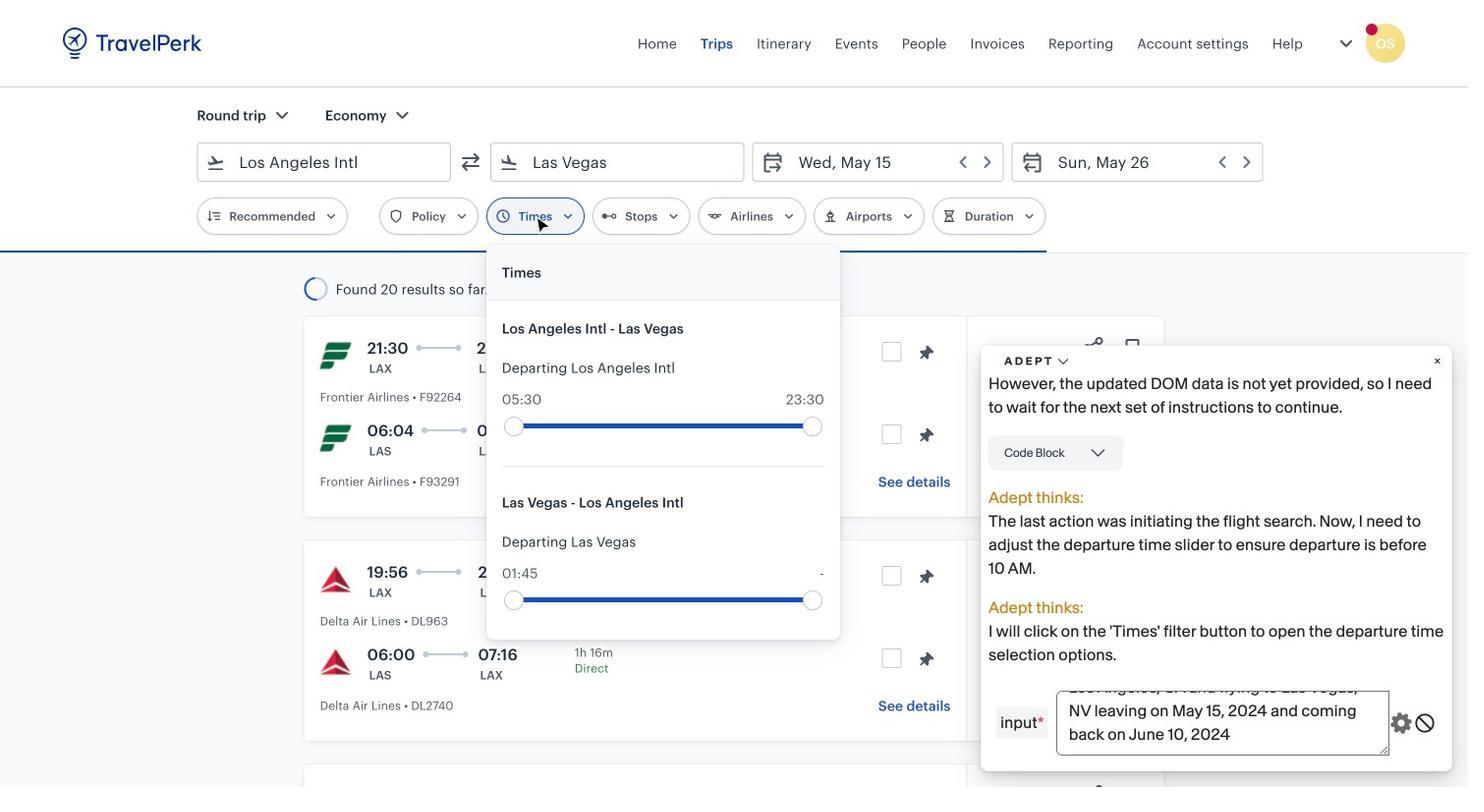 Task type: locate. For each thing, give the bounding box(es) containing it.
frontier airlines image
[[320, 340, 352, 372]]

Return field
[[1044, 146, 1255, 178]]

slider
[[504, 417, 524, 436], [803, 417, 822, 436], [504, 591, 524, 610], [803, 591, 822, 610]]

frontier airlines image
[[320, 423, 352, 454]]

delta air lines image
[[320, 564, 352, 596]]

From search field
[[225, 146, 425, 178]]

To search field
[[519, 146, 718, 178]]



Task type: vqa. For each thing, say whether or not it's contained in the screenshot.
From 'search field'
yes



Task type: describe. For each thing, give the bounding box(es) containing it.
Depart field
[[785, 146, 995, 178]]

delta air lines image
[[320, 647, 352, 678]]



